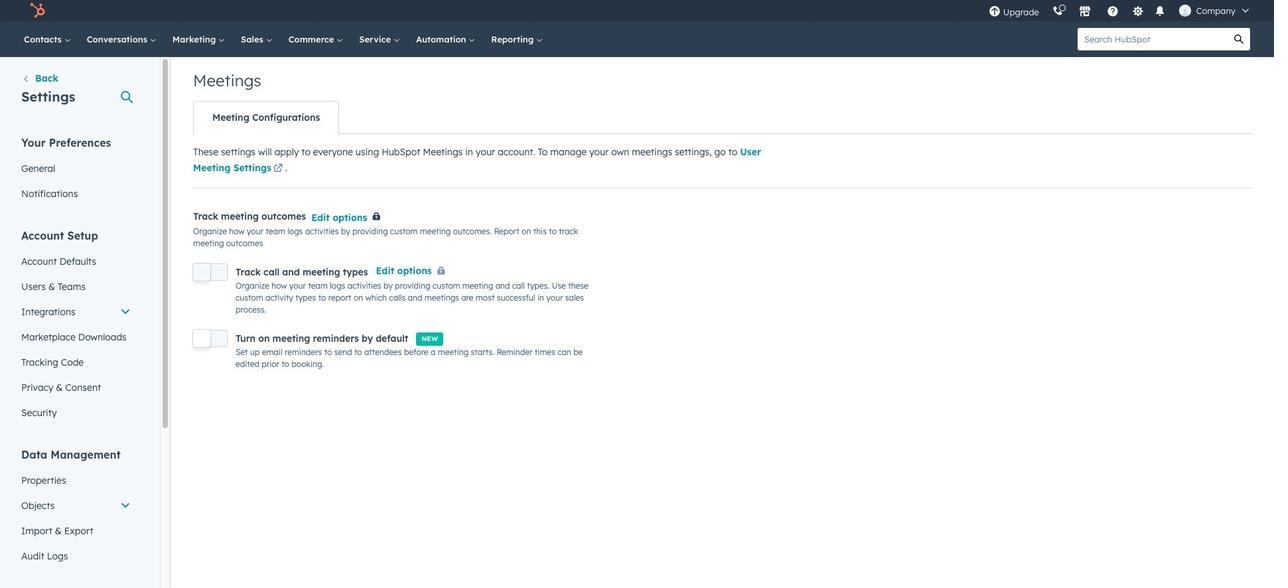 Task type: vqa. For each thing, say whether or not it's contained in the screenshot.
Notifications icon
no



Task type: locate. For each thing, give the bounding box(es) containing it.
menu
[[983, 0, 1259, 21]]

data management element
[[13, 448, 139, 569]]

account setup element
[[13, 228, 139, 426]]

your preferences element
[[13, 135, 139, 207]]

Search HubSpot search field
[[1078, 28, 1228, 50]]

link opens in a new window image
[[274, 161, 283, 177]]

simon jacob image
[[1180, 5, 1192, 17]]



Task type: describe. For each thing, give the bounding box(es) containing it.
marketplaces image
[[1080, 6, 1091, 18]]

link opens in a new window image
[[274, 164, 283, 174]]



